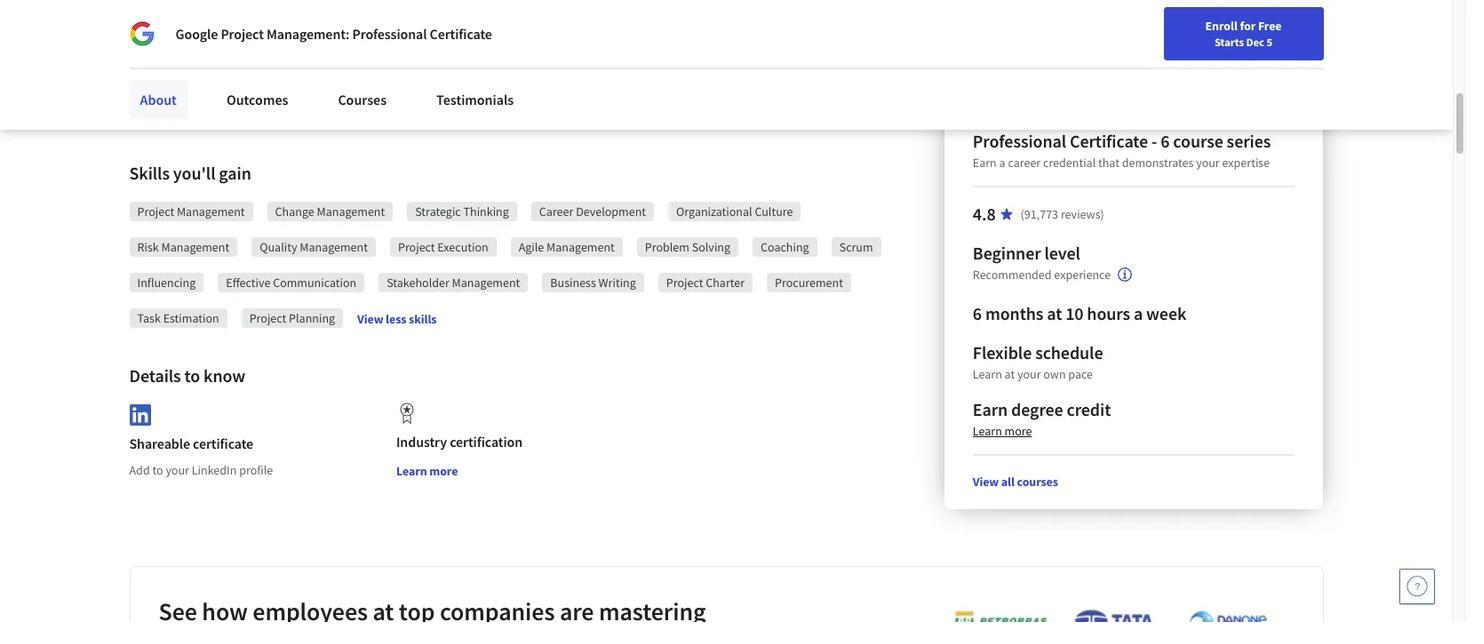 Task type: vqa. For each thing, say whether or not it's contained in the screenshot.
"Shareable"
yes



Task type: describe. For each thing, give the bounding box(es) containing it.
1 vertical spatial 6
[[973, 302, 982, 324]]

(91,773 reviews)
[[1021, 206, 1105, 222]]

learn more
[[396, 463, 458, 479]]

0 horizontal spatial an
[[188, 0, 203, 3]]

1 vertical spatial level
[[1045, 242, 1081, 264]]

add
[[129, 462, 150, 478]]

effective
[[226, 275, 271, 291]]

project inside gain an immersive understanding of the practices and skills needed to succeed in an entry-level project management role
[[370, 6, 412, 24]]

building
[[384, 84, 433, 102]]

help center image
[[1407, 576, 1429, 597]]

communication
[[273, 275, 357, 291]]

details
[[129, 364, 181, 387]]

stakeholder
[[558, 84, 629, 102]]

for
[[1241, 18, 1256, 34]]

enroll for free starts dec 5
[[1206, 18, 1282, 49]]

view for view less skills
[[357, 311, 383, 327]]

courses
[[1017, 474, 1059, 490]]

stakeholder management
[[387, 275, 520, 291]]

skills you'll gain
[[129, 162, 251, 184]]

gain
[[219, 162, 251, 184]]

courses
[[338, 91, 387, 108]]

industry certification
[[396, 433, 523, 451]]

of inside learn the foundations of agile project management, with a focus on implementing scrum events, building scrum artifacts, and understanding scrum roles
[[291, 63, 303, 81]]

strategic thinking
[[415, 204, 509, 220]]

2 horizontal spatial a
[[1134, 302, 1143, 324]]

professional certificate - 6 course series earn a career credential that demonstrates your expertise
[[973, 130, 1271, 171]]

management:
[[267, 25, 350, 43]]

stakeholder
[[387, 275, 450, 291]]

through
[[714, 84, 761, 102]]

information about difficulty level pre-requisites. image
[[1118, 268, 1133, 282]]

recommended
[[973, 267, 1052, 283]]

coursera image
[[21, 14, 134, 43]]

change management
[[275, 204, 385, 220]]

(91,773
[[1021, 206, 1059, 222]]

6 months at 10 hours a week
[[973, 302, 1187, 324]]

task estimation
[[137, 310, 219, 326]]

project for project planning
[[249, 310, 286, 326]]

scrum down events, at the top of the page
[[328, 106, 366, 124]]

series
[[1227, 130, 1271, 152]]

management for stakeholder management
[[452, 275, 520, 291]]

development
[[576, 204, 646, 220]]

flexible schedule learn at your own pace
[[973, 341, 1104, 382]]

management for agile management
[[547, 239, 615, 255]]

procurement
[[775, 275, 844, 291]]

to inside gain an immersive understanding of the practices and skills needed to succeed in an entry-level project management role
[[205, 6, 218, 24]]

learn more link
[[973, 423, 1032, 439]]

recommended experience
[[973, 267, 1111, 283]]

scenarios
[[828, 84, 884, 102]]

project for project management
[[137, 204, 174, 220]]

management inside gain an immersive understanding of the practices and skills needed to succeed in an entry-level project management role
[[415, 6, 495, 24]]

immersive
[[206, 0, 268, 3]]

about link
[[129, 80, 187, 119]]

4.8
[[973, 203, 996, 225]]

risk
[[137, 239, 159, 255]]

10
[[1066, 302, 1084, 324]]

career
[[539, 204, 574, 220]]

practice
[[558, 63, 606, 81]]

0 vertical spatial professional
[[352, 25, 427, 43]]

execution
[[438, 239, 489, 255]]

and inside gain an immersive understanding of the practices and skills needed to succeed in an entry-level project management role
[[454, 0, 477, 3]]

credential
[[1044, 155, 1096, 171]]

expertise
[[1223, 155, 1270, 171]]

needed
[[158, 6, 203, 24]]

solving,
[[818, 63, 864, 81]]

agile inside learn the foundations of agile project management, with a focus on implementing scrum events, building scrum artifacts, and understanding scrum roles
[[306, 63, 335, 81]]

experience
[[1055, 267, 1111, 283]]

management for quality management
[[300, 239, 368, 255]]

charter
[[706, 275, 745, 291]]

task
[[137, 310, 161, 326]]

management inside practice strategic communication, problem-solving, and stakeholder management through real-world scenarios
[[631, 84, 711, 102]]

more inside button
[[430, 463, 458, 479]]

artifacts,
[[158, 106, 210, 124]]

earn inside earn degree credit learn more
[[973, 398, 1008, 420]]

learn inside earn degree credit learn more
[[973, 423, 1003, 439]]

you'll
[[173, 162, 216, 184]]

view less skills
[[357, 311, 437, 327]]

to for know
[[184, 364, 200, 387]]

scrum left events, at the top of the page
[[297, 84, 336, 102]]

shareable
[[129, 434, 190, 452]]

all
[[1002, 474, 1015, 490]]

risk management
[[137, 239, 230, 255]]

gain
[[158, 0, 185, 3]]

organizational
[[677, 204, 753, 220]]

certificate inside professional certificate - 6 course series earn a career credential that demonstrates your expertise
[[1070, 130, 1149, 152]]

practice strategic communication, problem-solving, and stakeholder management through real-world scenarios
[[558, 63, 892, 102]]

on
[[193, 84, 208, 102]]

google
[[176, 25, 218, 43]]

project inside learn the foundations of agile project management, with a focus on implementing scrum events, building scrum artifacts, and understanding scrum roles
[[338, 63, 380, 81]]

events,
[[339, 84, 382, 102]]

details to know
[[129, 364, 246, 387]]

learn inside flexible schedule learn at your own pace
[[973, 366, 1003, 382]]

hours
[[1087, 302, 1131, 324]]

learn inside learn the foundations of agile project management, with a focus on implementing scrum events, building scrum artifacts, and understanding scrum roles
[[158, 63, 191, 81]]



Task type: locate. For each thing, give the bounding box(es) containing it.
coursera enterprise logos image
[[928, 609, 1283, 622]]

1 horizontal spatial view
[[973, 474, 999, 490]]

management down "you'll" in the top left of the page
[[177, 204, 245, 220]]

that
[[1099, 155, 1120, 171]]

professional inside professional certificate - 6 course series earn a career credential that demonstrates your expertise
[[973, 130, 1067, 152]]

pace
[[1069, 366, 1093, 382]]

scrum
[[297, 84, 336, 102], [436, 84, 475, 102], [328, 106, 366, 124], [840, 239, 873, 255]]

schedule
[[1036, 341, 1104, 364]]

the left practices
[[375, 0, 395, 3]]

0 vertical spatial and
[[454, 0, 477, 3]]

role
[[158, 28, 181, 45]]

communication,
[[662, 63, 760, 81]]

0 vertical spatial more
[[1005, 423, 1032, 439]]

gain an immersive understanding of the practices and skills needed to succeed in an entry-level project management role
[[158, 0, 512, 45]]

1 vertical spatial an
[[286, 6, 301, 24]]

enroll
[[1206, 18, 1238, 34]]

free
[[1259, 18, 1282, 34]]

your left own
[[1018, 366, 1041, 382]]

earn
[[973, 155, 997, 171], [973, 398, 1008, 420]]

project down problem solving
[[667, 275, 704, 291]]

0 horizontal spatial 6
[[973, 302, 982, 324]]

understanding inside learn the foundations of agile project management, with a focus on implementing scrum events, building scrum artifacts, and understanding scrum roles
[[238, 106, 325, 124]]

level up experience
[[1045, 242, 1081, 264]]

1 horizontal spatial your
[[1018, 366, 1041, 382]]

more inside earn degree credit learn more
[[1005, 423, 1032, 439]]

real-
[[764, 84, 791, 102]]

understanding up entry-
[[271, 0, 357, 3]]

scrum up procurement
[[840, 239, 873, 255]]

1 vertical spatial professional
[[973, 130, 1067, 152]]

management up quality management
[[317, 204, 385, 220]]

project down succeed
[[221, 25, 264, 43]]

2 vertical spatial to
[[152, 462, 163, 478]]

of inside gain an immersive understanding of the practices and skills needed to succeed in an entry-level project management role
[[360, 0, 372, 3]]

understanding down implementing
[[238, 106, 325, 124]]

to right add
[[152, 462, 163, 478]]

a inside learn the foundations of agile project management, with a focus on implementing scrum events, building scrum artifacts, and understanding scrum roles
[[498, 63, 505, 81]]

1 vertical spatial skills
[[409, 311, 437, 327]]

project down practices
[[370, 6, 412, 24]]

0 horizontal spatial management
[[415, 6, 495, 24]]

courses link
[[327, 80, 397, 119]]

the
[[375, 0, 395, 3], [194, 63, 214, 81]]

career
[[1008, 155, 1041, 171]]

estimation
[[163, 310, 219, 326]]

know
[[204, 364, 246, 387]]

entry-
[[303, 6, 339, 24]]

with
[[469, 63, 495, 81]]

management down practices
[[415, 6, 495, 24]]

and inside learn the foundations of agile project management, with a focus on implementing scrum events, building scrum artifacts, and understanding scrum roles
[[213, 106, 235, 124]]

1 vertical spatial project
[[338, 63, 380, 81]]

management for project management
[[177, 204, 245, 220]]

0 vertical spatial of
[[360, 0, 372, 3]]

outcomes link
[[216, 80, 299, 119]]

management down strategic
[[631, 84, 711, 102]]

0 horizontal spatial of
[[291, 63, 303, 81]]

0 horizontal spatial and
[[213, 106, 235, 124]]

about
[[140, 91, 177, 108]]

skills right practices
[[479, 0, 509, 3]]

0 vertical spatial understanding
[[271, 0, 357, 3]]

less
[[386, 311, 407, 327]]

effective communication
[[226, 275, 357, 291]]

1 horizontal spatial professional
[[973, 130, 1067, 152]]

0 horizontal spatial level
[[339, 6, 367, 24]]

0 vertical spatial level
[[339, 6, 367, 24]]

1 horizontal spatial 6
[[1161, 130, 1170, 152]]

at left 10 at right
[[1047, 302, 1062, 324]]

implementing
[[211, 84, 295, 102]]

view left less
[[357, 311, 383, 327]]

0 vertical spatial management
[[415, 6, 495, 24]]

6 right - on the right top of the page
[[1161, 130, 1170, 152]]

your down shareable certificate
[[166, 462, 189, 478]]

view less skills button
[[357, 310, 437, 328]]

to for your
[[152, 462, 163, 478]]

an right in
[[286, 6, 301, 24]]

professional up career
[[973, 130, 1067, 152]]

0 vertical spatial view
[[357, 311, 383, 327]]

shareable certificate
[[129, 434, 253, 452]]

project execution
[[398, 239, 489, 255]]

1 horizontal spatial an
[[286, 6, 301, 24]]

course
[[1174, 130, 1224, 152]]

1 horizontal spatial the
[[375, 0, 395, 3]]

solving
[[692, 239, 731, 255]]

1 horizontal spatial and
[[454, 0, 477, 3]]

focus
[[158, 84, 190, 102]]

the inside gain an immersive understanding of the practices and skills needed to succeed in an entry-level project management role
[[375, 0, 395, 3]]

your
[[1197, 155, 1220, 171], [1018, 366, 1041, 382], [166, 462, 189, 478]]

a right with
[[498, 63, 505, 81]]

skills right less
[[409, 311, 437, 327]]

1 vertical spatial view
[[973, 474, 999, 490]]

planning
[[289, 310, 335, 326]]

2 horizontal spatial and
[[866, 63, 889, 81]]

0 horizontal spatial professional
[[352, 25, 427, 43]]

more down degree
[[1005, 423, 1032, 439]]

0 horizontal spatial skills
[[409, 311, 437, 327]]

and down implementing
[[213, 106, 235, 124]]

0 vertical spatial agile
[[306, 63, 335, 81]]

management for change management
[[317, 204, 385, 220]]

skills inside gain an immersive understanding of the practices and skills needed to succeed in an entry-level project management role
[[479, 0, 509, 3]]

problem solving
[[645, 239, 731, 255]]

certificate
[[193, 434, 253, 452]]

project down effective at the left
[[249, 310, 286, 326]]

beginner level
[[973, 242, 1081, 264]]

and inside practice strategic communication, problem-solving, and stakeholder management through real-world scenarios
[[866, 63, 889, 81]]

at down flexible
[[1005, 366, 1015, 382]]

management down execution
[[452, 275, 520, 291]]

0 horizontal spatial agile
[[306, 63, 335, 81]]

5
[[1267, 35, 1273, 49]]

1 vertical spatial agile
[[519, 239, 544, 255]]

learn up focus
[[158, 63, 191, 81]]

professional down practices
[[352, 25, 427, 43]]

problem
[[645, 239, 690, 255]]

0 horizontal spatial your
[[166, 462, 189, 478]]

0 vertical spatial an
[[188, 0, 203, 3]]

1 horizontal spatial to
[[184, 364, 200, 387]]

organizational culture
[[677, 204, 793, 220]]

more
[[1005, 423, 1032, 439], [430, 463, 458, 479]]

2 horizontal spatial to
[[205, 6, 218, 24]]

1 vertical spatial management
[[631, 84, 711, 102]]

1 vertical spatial to
[[184, 364, 200, 387]]

testimonials link
[[426, 80, 525, 119]]

1 horizontal spatial agile
[[519, 239, 544, 255]]

starts
[[1215, 35, 1245, 49]]

and up scenarios
[[866, 63, 889, 81]]

agile management
[[519, 239, 615, 255]]

0 vertical spatial earn
[[973, 155, 997, 171]]

0 vertical spatial project
[[370, 6, 412, 24]]

your down course
[[1197, 155, 1220, 171]]

agile
[[306, 63, 335, 81], [519, 239, 544, 255]]

1 horizontal spatial certificate
[[1070, 130, 1149, 152]]

add to your linkedin profile
[[129, 462, 273, 478]]

1 horizontal spatial of
[[360, 0, 372, 3]]

scrum down with
[[436, 84, 475, 102]]

0 horizontal spatial a
[[498, 63, 505, 81]]

2 vertical spatial a
[[1134, 302, 1143, 324]]

profile
[[239, 462, 273, 478]]

a left career
[[1000, 155, 1006, 171]]

skills
[[129, 162, 170, 184]]

1 vertical spatial earn
[[973, 398, 1008, 420]]

agile down the management:
[[306, 63, 335, 81]]

0 horizontal spatial more
[[430, 463, 458, 479]]

and right practices
[[454, 0, 477, 3]]

earn left career
[[973, 155, 997, 171]]

1 vertical spatial of
[[291, 63, 303, 81]]

quality
[[260, 239, 297, 255]]

skills
[[479, 0, 509, 3], [409, 311, 437, 327]]

learn the foundations of agile project management, with a focus on implementing scrum events, building scrum artifacts, and understanding scrum roles
[[158, 63, 508, 124]]

1 horizontal spatial a
[[1000, 155, 1006, 171]]

change
[[275, 204, 314, 220]]

reviews)
[[1061, 206, 1105, 222]]

1 horizontal spatial skills
[[479, 0, 509, 3]]

0 vertical spatial 6
[[1161, 130, 1170, 152]]

the up on on the top left
[[194, 63, 214, 81]]

demonstrates
[[1123, 155, 1194, 171]]

project up events, at the top of the page
[[338, 63, 380, 81]]

career development
[[539, 204, 646, 220]]

roles
[[369, 106, 398, 124]]

show notifications image
[[1213, 22, 1235, 44]]

0 vertical spatial your
[[1197, 155, 1220, 171]]

view all courses
[[973, 474, 1059, 490]]

succeed
[[221, 6, 269, 24]]

0 horizontal spatial to
[[152, 462, 163, 478]]

world
[[791, 84, 825, 102]]

6 inside professional certificate - 6 course series earn a career credential that demonstrates your expertise
[[1161, 130, 1170, 152]]

agile down career
[[519, 239, 544, 255]]

6
[[1161, 130, 1170, 152], [973, 302, 982, 324]]

project up 'risk'
[[137, 204, 174, 220]]

1 earn from the top
[[973, 155, 997, 171]]

-
[[1152, 130, 1158, 152]]

0 horizontal spatial the
[[194, 63, 214, 81]]

skills inside view less skills button
[[409, 311, 437, 327]]

2 horizontal spatial your
[[1197, 155, 1220, 171]]

management,
[[383, 63, 466, 81]]

1 vertical spatial certificate
[[1070, 130, 1149, 152]]

earn inside professional certificate - 6 course series earn a career credential that demonstrates your expertise
[[973, 155, 997, 171]]

management for risk management
[[161, 239, 230, 255]]

1 vertical spatial the
[[194, 63, 214, 81]]

1 horizontal spatial management
[[631, 84, 711, 102]]

google project management: professional certificate
[[176, 25, 492, 43]]

0 vertical spatial certificate
[[430, 25, 492, 43]]

outcomes
[[227, 91, 288, 108]]

earn up learn more link
[[973, 398, 1008, 420]]

months
[[986, 302, 1044, 324]]

google image
[[129, 21, 154, 46]]

more down industry certification
[[430, 463, 458, 479]]

1 vertical spatial more
[[430, 463, 458, 479]]

0 vertical spatial a
[[498, 63, 505, 81]]

project for project execution
[[398, 239, 435, 255]]

at inside flexible schedule learn at your own pace
[[1005, 366, 1015, 382]]

understanding
[[271, 0, 357, 3], [238, 106, 325, 124]]

0 horizontal spatial view
[[357, 311, 383, 327]]

0 vertical spatial skills
[[479, 0, 509, 3]]

view left all
[[973, 474, 999, 490]]

2 earn from the top
[[973, 398, 1008, 420]]

1 horizontal spatial level
[[1045, 242, 1081, 264]]

management up business
[[547, 239, 615, 255]]

0 vertical spatial to
[[205, 6, 218, 24]]

level inside gain an immersive understanding of the practices and skills needed to succeed in an entry-level project management role
[[339, 6, 367, 24]]

6 left months
[[973, 302, 982, 324]]

certificate
[[430, 25, 492, 43], [1070, 130, 1149, 152]]

project
[[221, 25, 264, 43], [137, 204, 174, 220], [398, 239, 435, 255], [667, 275, 704, 291], [249, 310, 286, 326]]

learn more button
[[396, 462, 458, 480]]

your inside professional certificate - 6 course series earn a career credential that demonstrates your expertise
[[1197, 155, 1220, 171]]

project up stakeholder
[[398, 239, 435, 255]]

None search field
[[253, 11, 680, 47]]

1 vertical spatial understanding
[[238, 106, 325, 124]]

1 horizontal spatial more
[[1005, 423, 1032, 439]]

to up google
[[205, 6, 218, 24]]

1 horizontal spatial at
[[1047, 302, 1062, 324]]

level up google project management: professional certificate
[[339, 6, 367, 24]]

business
[[551, 275, 596, 291]]

1 vertical spatial a
[[1000, 155, 1006, 171]]

thinking
[[464, 204, 509, 220]]

1 vertical spatial and
[[866, 63, 889, 81]]

certificate up with
[[430, 25, 492, 43]]

a left week
[[1134, 302, 1143, 324]]

to left know
[[184, 364, 200, 387]]

quality management
[[260, 239, 368, 255]]

strategic
[[415, 204, 461, 220]]

0 horizontal spatial at
[[1005, 366, 1015, 382]]

of up google project management: professional certificate
[[360, 0, 372, 3]]

1 vertical spatial at
[[1005, 366, 1015, 382]]

earn degree credit learn more
[[973, 398, 1111, 439]]

view for view all courses
[[973, 474, 999, 490]]

0 vertical spatial the
[[375, 0, 395, 3]]

understanding inside gain an immersive understanding of the practices and skills needed to succeed in an entry-level project management role
[[271, 0, 357, 3]]

industry
[[396, 433, 447, 451]]

0 horizontal spatial certificate
[[430, 25, 492, 43]]

project for project charter
[[667, 275, 704, 291]]

certificate up 'that'
[[1070, 130, 1149, 152]]

project charter
[[667, 275, 745, 291]]

certification
[[450, 433, 523, 451]]

2 vertical spatial your
[[166, 462, 189, 478]]

0 vertical spatial at
[[1047, 302, 1062, 324]]

view
[[357, 311, 383, 327], [973, 474, 999, 490]]

testimonials
[[437, 91, 514, 108]]

an up "needed"
[[188, 0, 203, 3]]

the inside learn the foundations of agile project management, with a focus on implementing scrum events, building scrum artifacts, and understanding scrum roles
[[194, 63, 214, 81]]

of down the management:
[[291, 63, 303, 81]]

influencing
[[137, 275, 196, 291]]

learn down industry on the bottom left of the page
[[396, 463, 427, 479]]

beginner
[[973, 242, 1041, 264]]

2 vertical spatial and
[[213, 106, 235, 124]]

view inside button
[[357, 311, 383, 327]]

own
[[1044, 366, 1066, 382]]

your inside flexible schedule learn at your own pace
[[1018, 366, 1041, 382]]

management down the project management
[[161, 239, 230, 255]]

1 vertical spatial your
[[1018, 366, 1041, 382]]

week
[[1147, 302, 1187, 324]]

management down the 'change management'
[[300, 239, 368, 255]]

learn inside button
[[396, 463, 427, 479]]

learn down flexible
[[973, 366, 1003, 382]]

project planning
[[249, 310, 335, 326]]

a inside professional certificate - 6 course series earn a career credential that demonstrates your expertise
[[1000, 155, 1006, 171]]

learn up all
[[973, 423, 1003, 439]]



